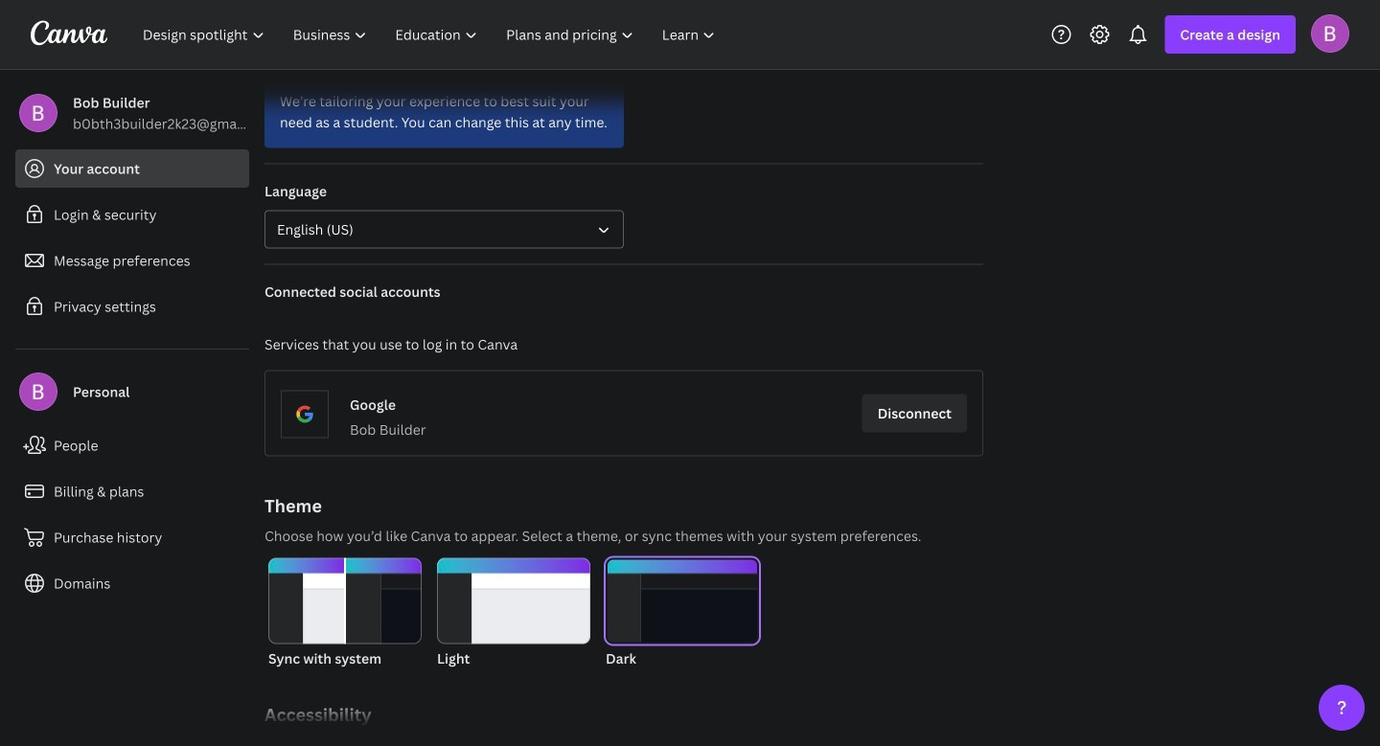 Task type: vqa. For each thing, say whether or not it's contained in the screenshot.
the bottommost team
no



Task type: describe. For each thing, give the bounding box(es) containing it.
bob builder image
[[1311, 14, 1350, 52]]

Language: English (US) button
[[265, 210, 624, 249]]

top level navigation element
[[130, 15, 732, 54]]



Task type: locate. For each thing, give the bounding box(es) containing it.
None button
[[268, 558, 422, 669], [437, 558, 590, 669], [606, 558, 759, 669], [268, 558, 422, 669], [437, 558, 590, 669], [606, 558, 759, 669]]



